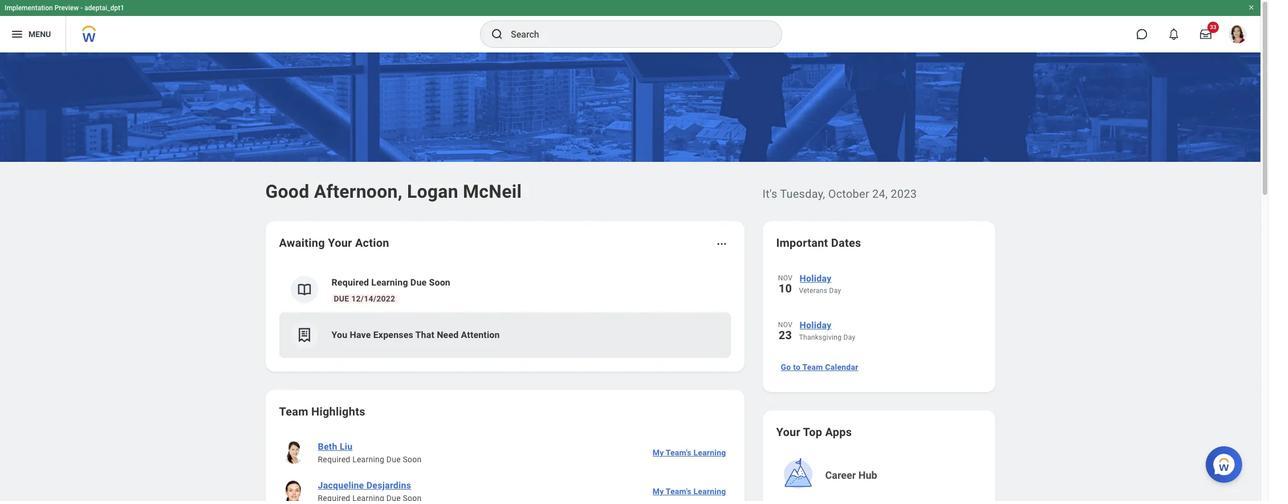 Task type: locate. For each thing, give the bounding box(es) containing it.
0 vertical spatial team
[[802, 363, 823, 372]]

2 team's from the top
[[666, 487, 691, 496]]

day right the veterans
[[829, 287, 841, 295]]

liu
[[340, 441, 353, 452]]

1 vertical spatial holiday
[[800, 320, 832, 331]]

nov 10
[[778, 274, 793, 295]]

nov left holiday veterans day
[[778, 274, 793, 282]]

holiday
[[800, 273, 832, 284], [800, 320, 832, 331]]

holiday up thanksgiving
[[800, 320, 832, 331]]

my team's learning button for jacqueline desjardins
[[648, 480, 731, 501]]

holiday inside holiday thanksgiving day
[[800, 320, 832, 331]]

team's for beth liu
[[666, 448, 691, 457]]

1 vertical spatial my team's learning
[[653, 487, 726, 496]]

holiday inside holiday veterans day
[[800, 273, 832, 284]]

2023
[[891, 187, 917, 201]]

2 holiday button from the top
[[799, 318, 982, 333]]

0 vertical spatial nov
[[778, 274, 793, 282]]

due left the 12/14/2022
[[334, 294, 349, 303]]

required
[[332, 277, 369, 288], [318, 455, 350, 464]]

1 my from the top
[[653, 448, 664, 457]]

0 vertical spatial team's
[[666, 448, 691, 457]]

required learning due soon
[[332, 277, 450, 288]]

nov 23
[[778, 321, 793, 342]]

1 vertical spatial due
[[334, 294, 349, 303]]

team left the highlights
[[279, 405, 308, 418]]

action
[[355, 236, 389, 250]]

0 vertical spatial my team's learning button
[[648, 441, 731, 464]]

1 vertical spatial soon
[[403, 455, 422, 464]]

0 horizontal spatial team
[[279, 405, 308, 418]]

0 horizontal spatial day
[[829, 287, 841, 295]]

1 vertical spatial day
[[844, 334, 856, 342]]

1 holiday button from the top
[[799, 271, 982, 286]]

holiday button for 10
[[799, 271, 982, 286]]

due up the desjardins
[[386, 455, 401, 464]]

1 horizontal spatial day
[[844, 334, 856, 342]]

learning
[[371, 277, 408, 288], [694, 448, 726, 457], [352, 455, 384, 464], [694, 487, 726, 496]]

1 team's from the top
[[666, 448, 691, 457]]

my team's learning button
[[648, 441, 731, 464], [648, 480, 731, 501]]

2 my team's learning from the top
[[653, 487, 726, 496]]

my
[[653, 448, 664, 457], [653, 487, 664, 496]]

holiday for 23
[[800, 320, 832, 331]]

0 vertical spatial your
[[328, 236, 352, 250]]

my team's learning
[[653, 448, 726, 457], [653, 487, 726, 496]]

awaiting your action
[[279, 236, 389, 250]]

required down beth liu button on the left bottom of the page
[[318, 455, 350, 464]]

preview
[[55, 4, 79, 12]]

day
[[829, 287, 841, 295], [844, 334, 856, 342]]

24,
[[872, 187, 888, 201]]

due up you have expenses that need attention
[[410, 277, 427, 288]]

0 horizontal spatial your
[[328, 236, 352, 250]]

team's
[[666, 448, 691, 457], [666, 487, 691, 496]]

0 vertical spatial required
[[332, 277, 369, 288]]

implementation preview -   adeptai_dpt1
[[5, 4, 124, 12]]

0 vertical spatial day
[[829, 287, 841, 295]]

1 vertical spatial your
[[776, 425, 800, 439]]

1 vertical spatial team
[[279, 405, 308, 418]]

day right thanksgiving
[[844, 334, 856, 342]]

your left top
[[776, 425, 800, 439]]

1 vertical spatial required
[[318, 455, 350, 464]]

0 vertical spatial holiday button
[[799, 271, 982, 286]]

day inside holiday thanksgiving day
[[844, 334, 856, 342]]

expenses
[[373, 330, 413, 340]]

due inside beth liu required learning due soon
[[386, 455, 401, 464]]

required inside awaiting your action list
[[332, 277, 369, 288]]

related actions image
[[716, 238, 727, 250]]

1 holiday from the top
[[800, 273, 832, 284]]

1 horizontal spatial your
[[776, 425, 800, 439]]

awaiting your action list
[[279, 267, 731, 358]]

go to team calendar
[[781, 363, 858, 372]]

soon up need at the left of the page
[[429, 277, 450, 288]]

0 vertical spatial holiday
[[800, 273, 832, 284]]

day inside holiday veterans day
[[829, 287, 841, 295]]

holiday button for 23
[[799, 318, 982, 333]]

2 my from the top
[[653, 487, 664, 496]]

2 my team's learning button from the top
[[648, 480, 731, 501]]

your left action
[[328, 236, 352, 250]]

1 horizontal spatial due
[[386, 455, 401, 464]]

due
[[410, 277, 427, 288], [334, 294, 349, 303], [386, 455, 401, 464]]

my for jacqueline desjardins
[[653, 487, 664, 496]]

2 holiday from the top
[[800, 320, 832, 331]]

holiday button
[[799, 271, 982, 286], [799, 318, 982, 333]]

1 my team's learning button from the top
[[648, 441, 731, 464]]

day for 10
[[829, 287, 841, 295]]

nov down 10
[[778, 321, 793, 329]]

1 horizontal spatial team
[[802, 363, 823, 372]]

holiday up the veterans
[[800, 273, 832, 284]]

2 vertical spatial due
[[386, 455, 401, 464]]

jacqueline desjardins button
[[313, 479, 416, 493]]

team's for jacqueline desjardins
[[666, 487, 691, 496]]

your
[[328, 236, 352, 250], [776, 425, 800, 439]]

1 vertical spatial nov
[[778, 321, 793, 329]]

menu button
[[0, 16, 66, 52]]

nov
[[778, 274, 793, 282], [778, 321, 793, 329]]

team
[[802, 363, 823, 372], [279, 405, 308, 418]]

you have expenses that need attention
[[332, 330, 500, 340]]

it's tuesday, october 24, 2023
[[763, 187, 917, 201]]

1 vertical spatial team's
[[666, 487, 691, 496]]

0 horizontal spatial soon
[[403, 455, 422, 464]]

1 vertical spatial my team's learning button
[[648, 480, 731, 501]]

soon
[[429, 277, 450, 288], [403, 455, 422, 464]]

-
[[80, 4, 83, 12]]

0 vertical spatial soon
[[429, 277, 450, 288]]

highlights
[[311, 405, 365, 418]]

soon inside awaiting your action list
[[429, 277, 450, 288]]

calendar
[[825, 363, 858, 372]]

nov for 10
[[778, 274, 793, 282]]

required inside beth liu required learning due soon
[[318, 455, 350, 464]]

october
[[828, 187, 869, 201]]

1 horizontal spatial soon
[[429, 277, 450, 288]]

0 vertical spatial due
[[410, 277, 427, 288]]

1 vertical spatial holiday button
[[799, 318, 982, 333]]

team right to
[[802, 363, 823, 372]]

2 nov from the top
[[778, 321, 793, 329]]

1 my team's learning from the top
[[653, 448, 726, 457]]

1 vertical spatial my
[[653, 487, 664, 496]]

profile logan mcneil image
[[1229, 25, 1247, 46]]

you have expenses that need attention list item
[[279, 312, 731, 358]]

soon up the desjardins
[[403, 455, 422, 464]]

0 vertical spatial my team's learning
[[653, 448, 726, 457]]

0 vertical spatial my
[[653, 448, 664, 457]]

go
[[781, 363, 791, 372]]

required up due 12/14/2022
[[332, 277, 369, 288]]

notifications large image
[[1168, 29, 1180, 40]]

dates
[[831, 236, 861, 250]]

33
[[1210, 24, 1217, 30]]

1 nov from the top
[[778, 274, 793, 282]]



Task type: describe. For each thing, give the bounding box(es) containing it.
go to team calendar button
[[776, 356, 863, 379]]

attention
[[461, 330, 500, 340]]

team highlights
[[279, 405, 365, 418]]

have
[[350, 330, 371, 340]]

menu
[[29, 29, 51, 39]]

12/14/2022
[[351, 294, 395, 303]]

career hub
[[825, 469, 877, 481]]

jacqueline
[[318, 480, 364, 491]]

10
[[779, 282, 792, 295]]

to
[[793, 363, 801, 372]]

good afternoon, logan mcneil main content
[[0, 52, 1261, 501]]

learning inside awaiting your action list
[[371, 277, 408, 288]]

career
[[825, 469, 856, 481]]

book open image
[[296, 281, 313, 298]]

desjardins
[[366, 480, 411, 491]]

soon inside beth liu required learning due soon
[[403, 455, 422, 464]]

good
[[265, 181, 309, 202]]

beth liu required learning due soon
[[318, 441, 422, 464]]

important dates element
[[776, 265, 982, 353]]

afternoon,
[[314, 181, 402, 202]]

holiday for 10
[[800, 273, 832, 284]]

adeptai_dpt1
[[84, 4, 124, 12]]

close environment banner image
[[1248, 4, 1255, 11]]

learning inside beth liu required learning due soon
[[352, 455, 384, 464]]

logan
[[407, 181, 458, 202]]

23
[[779, 328, 792, 342]]

dashboard expenses image
[[296, 327, 313, 344]]

my team's learning for beth liu
[[653, 448, 726, 457]]

0 horizontal spatial due
[[334, 294, 349, 303]]

good afternoon, logan mcneil
[[265, 181, 522, 202]]

holiday veterans day
[[799, 273, 841, 295]]

my team's learning button for beth liu
[[648, 441, 731, 464]]

day for 23
[[844, 334, 856, 342]]

Search Workday  search field
[[511, 22, 758, 47]]

due 12/14/2022
[[334, 294, 395, 303]]

implementation
[[5, 4, 53, 12]]

apps
[[825, 425, 852, 439]]

veterans
[[799, 287, 827, 295]]

tuesday,
[[780, 187, 825, 201]]

your top apps
[[776, 425, 852, 439]]

awaiting
[[279, 236, 325, 250]]

2 horizontal spatial due
[[410, 277, 427, 288]]

need
[[437, 330, 459, 340]]

career hub button
[[777, 455, 983, 496]]

mcneil
[[463, 181, 522, 202]]

team highlights list
[[279, 433, 731, 501]]

holiday thanksgiving day
[[799, 320, 856, 342]]

it's
[[763, 187, 777, 201]]

beth
[[318, 441, 337, 452]]

my for beth liu
[[653, 448, 664, 457]]

inbox large image
[[1200, 29, 1212, 40]]

search image
[[490, 27, 504, 41]]

you have expenses that need attention button
[[279, 312, 731, 358]]

thanksgiving
[[799, 334, 842, 342]]

hub
[[859, 469, 877, 481]]

jacqueline desjardins
[[318, 480, 411, 491]]

justify image
[[10, 27, 24, 41]]

important dates
[[776, 236, 861, 250]]

beth liu button
[[313, 440, 357, 454]]

menu banner
[[0, 0, 1261, 52]]

team inside go to team calendar button
[[802, 363, 823, 372]]

important
[[776, 236, 828, 250]]

you
[[332, 330, 347, 340]]

nov for 23
[[778, 321, 793, 329]]

33 button
[[1193, 22, 1219, 47]]

top
[[803, 425, 822, 439]]

that
[[415, 330, 434, 340]]

my team's learning for jacqueline desjardins
[[653, 487, 726, 496]]



Task type: vqa. For each thing, say whether or not it's contained in the screenshot.
the right Edit
no



